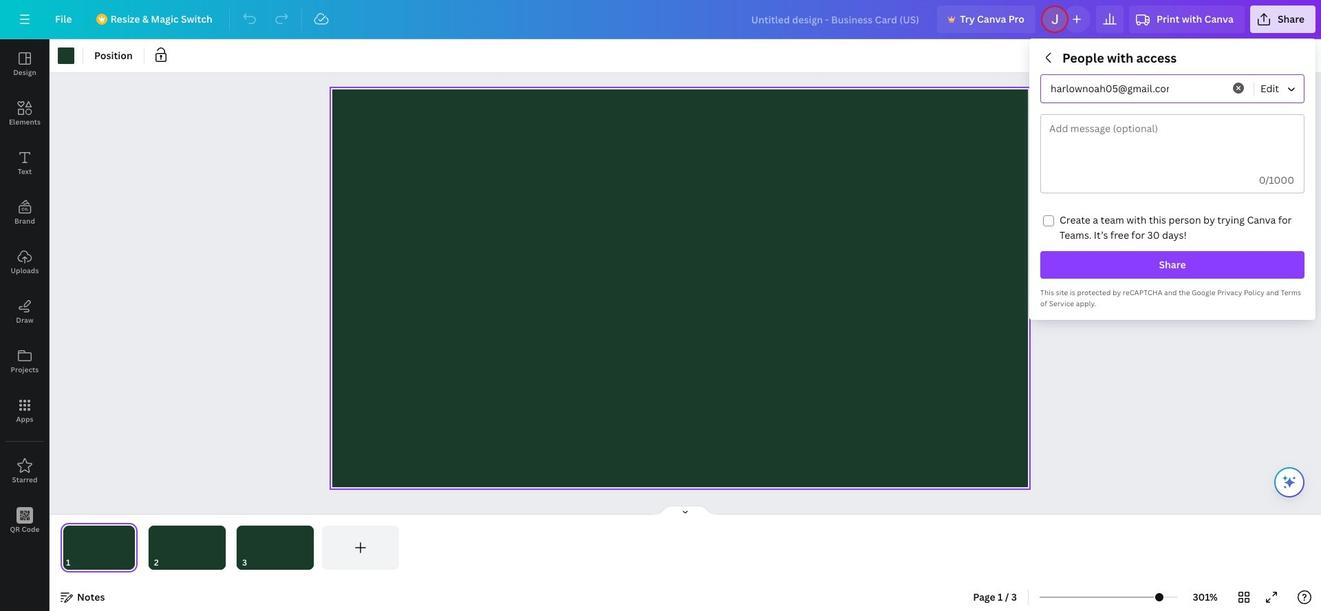 Task type: describe. For each thing, give the bounding box(es) containing it.
hide pages image
[[652, 505, 718, 516]]

Add message (optional) text field
[[1041, 115, 1304, 168]]

main menu bar
[[0, 0, 1321, 39]]

0 out of 1,000 characters used element
[[1259, 174, 1294, 187]]

#1a3b29 image
[[58, 47, 74, 64]]



Task type: vqa. For each thing, say whether or not it's contained in the screenshot.
and
no



Task type: locate. For each thing, give the bounding box(es) containing it.
Can edit button
[[1254, 75, 1305, 103]]

permissions group
[[1040, 74, 1305, 103]]

Zoom button
[[1183, 586, 1228, 608]]

canva assistant image
[[1281, 474, 1298, 491]]

Add names, groups or emails text field
[[1045, 79, 1169, 99]]

Design title text field
[[740, 6, 932, 33]]

Page title text field
[[76, 556, 82, 570]]

page 1 image
[[61, 526, 138, 570]]

side panel tab list
[[0, 39, 50, 546]]

group
[[1040, 50, 1305, 309]]



